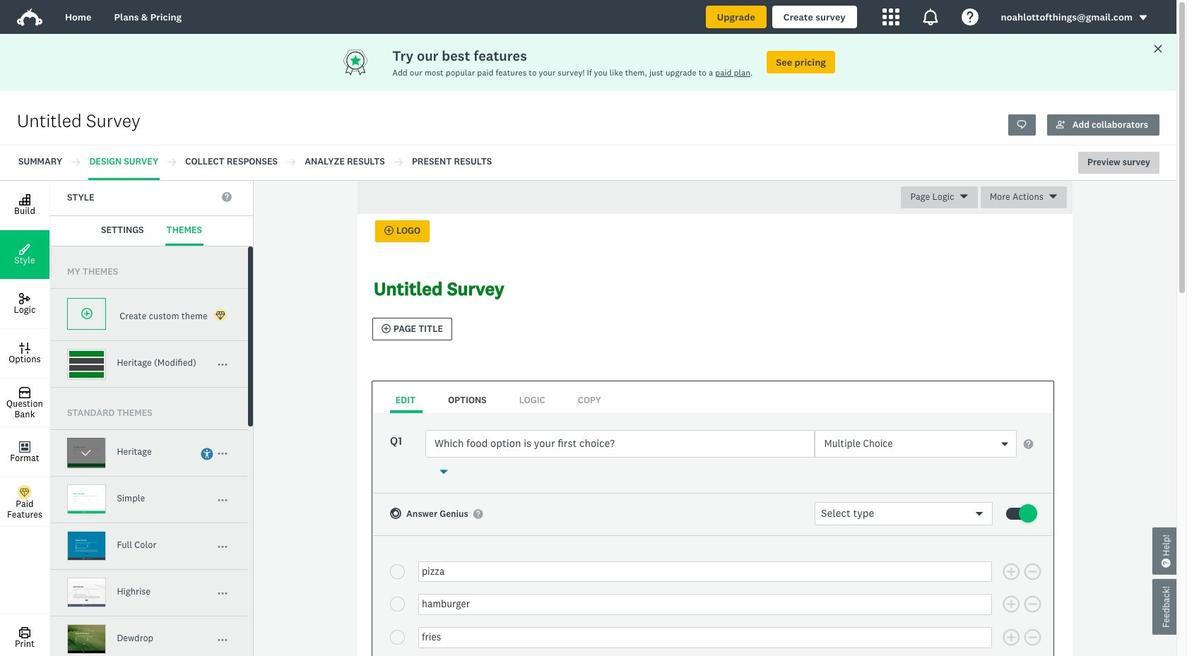Task type: locate. For each thing, give the bounding box(es) containing it.
rewards image
[[342, 48, 393, 76]]

None radio
[[390, 598, 405, 613]]

2 products icon image from the left
[[922, 8, 939, 25]]

1 products icon image from the left
[[883, 8, 900, 25]]

dropdown arrow image
[[1139, 13, 1149, 23]]

help icon image
[[962, 8, 979, 25]]

None radio
[[390, 565, 405, 580], [390, 631, 405, 646], [390, 565, 405, 580], [390, 631, 405, 646]]

0 horizontal spatial products icon image
[[883, 8, 900, 25]]

1 horizontal spatial products icon image
[[922, 8, 939, 25]]

products icon image
[[883, 8, 900, 25], [922, 8, 939, 25]]



Task type: describe. For each thing, give the bounding box(es) containing it.
surveymonkey logo image
[[17, 8, 42, 26]]



Task type: vqa. For each thing, say whether or not it's contained in the screenshot.
the leftmost Products Icon
yes



